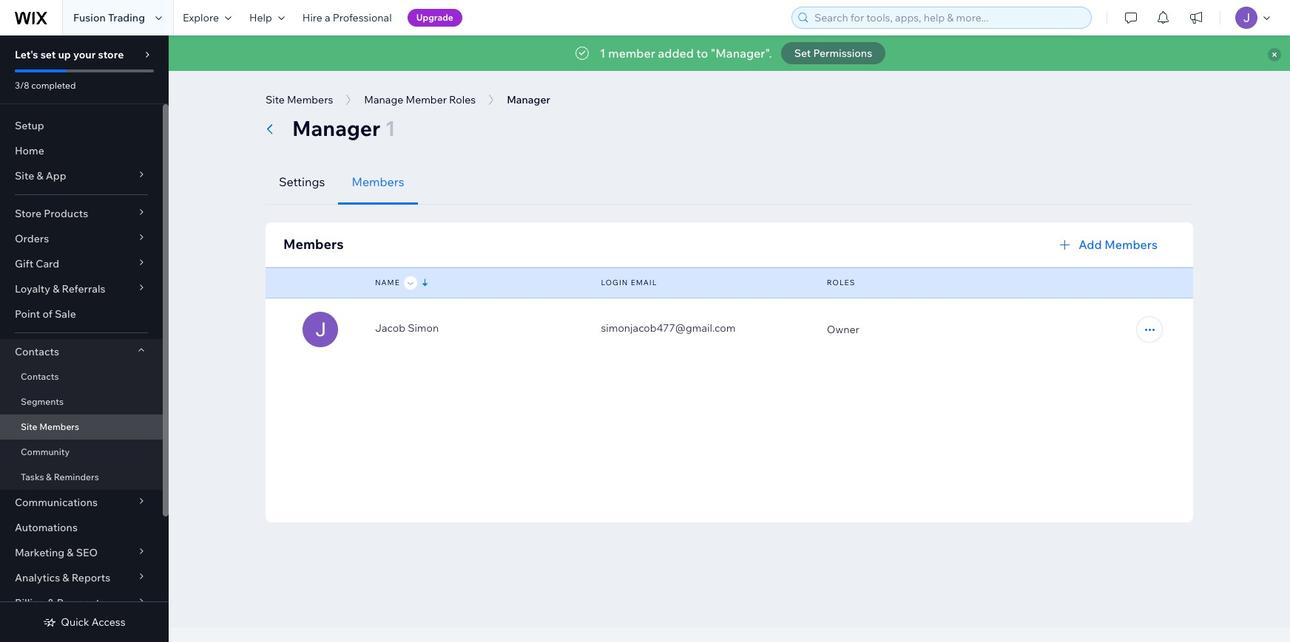 Task type: describe. For each thing, give the bounding box(es) containing it.
site members for site members button
[[266, 93, 333, 107]]

community link
[[0, 440, 163, 465]]

email
[[631, 278, 657, 288]]

hire a professional
[[302, 11, 392, 24]]

sidebar element
[[0, 36, 169, 643]]

app
[[46, 169, 66, 183]]

& for marketing
[[67, 547, 74, 560]]

segments
[[21, 397, 64, 408]]

set
[[794, 47, 811, 60]]

orders
[[15, 232, 49, 246]]

products
[[44, 207, 88, 220]]

let's set up your store
[[15, 48, 124, 61]]

1 member added to "manager".
[[600, 46, 772, 61]]

marketing & seo button
[[0, 541, 163, 566]]

0 horizontal spatial 1
[[385, 115, 396, 141]]

loyalty & referrals
[[15, 283, 105, 296]]

card
[[36, 257, 59, 271]]

jacob simon image
[[303, 312, 338, 348]]

add members button
[[1048, 232, 1176, 258]]

marketing
[[15, 547, 65, 560]]

setup link
[[0, 113, 163, 138]]

jacob
[[375, 322, 405, 335]]

site for site members button
[[266, 93, 285, 107]]

simonjacob477@gmail.com
[[601, 322, 736, 335]]

quick access
[[61, 616, 126, 630]]

upgrade button
[[407, 9, 462, 27]]

manager
[[292, 115, 380, 141]]

billing & payments button
[[0, 591, 163, 616]]

site for site & app popup button
[[15, 169, 34, 183]]

add
[[1079, 237, 1102, 252]]

site members button
[[258, 89, 341, 111]]

manage
[[364, 93, 403, 107]]

store
[[15, 207, 41, 220]]

login email
[[601, 278, 657, 288]]

manage member roles button
[[357, 89, 483, 111]]

& for tasks
[[46, 472, 52, 483]]

upgrade
[[416, 12, 453, 23]]

community
[[21, 447, 70, 458]]

orders button
[[0, 226, 163, 252]]

set permissions
[[794, 47, 872, 60]]

jacob simon
[[375, 322, 439, 335]]

let's
[[15, 48, 38, 61]]

site for site members link
[[21, 422, 37, 433]]

1 inside 'alert'
[[600, 46, 606, 61]]

communications
[[15, 496, 98, 510]]

segments link
[[0, 390, 163, 415]]

tasks & reminders link
[[0, 465, 163, 490]]

site & app
[[15, 169, 66, 183]]

payments
[[57, 597, 105, 610]]

hire
[[302, 11, 322, 24]]

sale
[[55, 308, 76, 321]]

name
[[375, 278, 400, 288]]

manage member roles
[[364, 93, 476, 107]]

referrals
[[62, 283, 105, 296]]

reports
[[72, 572, 110, 585]]

professional
[[333, 11, 392, 24]]

completed
[[31, 80, 76, 91]]

settings
[[279, 175, 325, 189]]

site members link
[[0, 415, 163, 440]]

point
[[15, 308, 40, 321]]

roles inside button
[[449, 93, 476, 107]]

tasks
[[21, 472, 44, 483]]

marketing & seo
[[15, 547, 98, 560]]

member
[[406, 93, 447, 107]]

login
[[601, 278, 628, 288]]

added
[[658, 46, 694, 61]]



Task type: vqa. For each thing, say whether or not it's contained in the screenshot.
My Site 1
no



Task type: locate. For each thing, give the bounding box(es) containing it.
& for analytics
[[62, 572, 69, 585]]

members down settings button
[[283, 236, 344, 253]]

automations link
[[0, 516, 163, 541]]

automations
[[15, 522, 78, 535]]

reminders
[[54, 472, 99, 483]]

billing & payments
[[15, 597, 105, 610]]

0 horizontal spatial site members
[[21, 422, 79, 433]]

0 vertical spatial 1
[[600, 46, 606, 61]]

help
[[249, 11, 272, 24]]

quick
[[61, 616, 89, 630]]

hire a professional link
[[294, 0, 401, 36]]

explore
[[183, 11, 219, 24]]

1 horizontal spatial site members
[[266, 93, 333, 107]]

tab list
[[266, 160, 1193, 205]]

0 vertical spatial roles
[[449, 93, 476, 107]]

& left app
[[37, 169, 43, 183]]

& right tasks
[[46, 472, 52, 483]]

1
[[600, 46, 606, 61], [385, 115, 396, 141]]

1 vertical spatial contacts
[[21, 371, 59, 382]]

& for billing
[[48, 597, 54, 610]]

site members inside sidebar element
[[21, 422, 79, 433]]

members inside tab list
[[352, 175, 404, 189]]

fusion trading
[[73, 11, 145, 24]]

site inside popup button
[[15, 169, 34, 183]]

fusion
[[73, 11, 106, 24]]

to
[[697, 46, 708, 61]]

& for site
[[37, 169, 43, 183]]

point of sale
[[15, 308, 76, 321]]

1 vertical spatial site members
[[21, 422, 79, 433]]

analytics & reports
[[15, 572, 110, 585]]

permissions
[[813, 47, 872, 60]]

& right the billing
[[48, 597, 54, 610]]

members inside button
[[287, 93, 333, 107]]

your
[[73, 48, 96, 61]]

& inside "popup button"
[[62, 572, 69, 585]]

Search for tools, apps, help & more... field
[[810, 7, 1087, 28]]

set permissions button
[[781, 42, 886, 64]]

0 vertical spatial site members
[[266, 93, 333, 107]]

add members
[[1079, 237, 1158, 252]]

members right add in the top of the page
[[1105, 237, 1158, 252]]

contacts down point of sale
[[15, 345, 59, 359]]

of
[[43, 308, 52, 321]]

access
[[92, 616, 126, 630]]

& left seo
[[67, 547, 74, 560]]

1 horizontal spatial 1
[[600, 46, 606, 61]]

1 vertical spatial site
[[15, 169, 34, 183]]

& right loyalty
[[53, 283, 59, 296]]

site members
[[266, 93, 333, 107], [21, 422, 79, 433]]

& left the reports
[[62, 572, 69, 585]]

1 vertical spatial roles
[[827, 278, 855, 288]]

2 vertical spatial site
[[21, 422, 37, 433]]

store
[[98, 48, 124, 61]]

seo
[[76, 547, 98, 560]]

site members for site members link
[[21, 422, 79, 433]]

home
[[15, 144, 44, 158]]

0 horizontal spatial roles
[[449, 93, 476, 107]]

settings button
[[266, 160, 338, 205]]

contacts for contacts popup button
[[15, 345, 59, 359]]

up
[[58, 48, 71, 61]]

site inside button
[[266, 93, 285, 107]]

members down 'manager 1'
[[352, 175, 404, 189]]

loyalty
[[15, 283, 50, 296]]

3/8
[[15, 80, 29, 91]]

contacts
[[15, 345, 59, 359], [21, 371, 59, 382]]

members
[[287, 93, 333, 107], [352, 175, 404, 189], [283, 236, 344, 253], [1105, 237, 1158, 252], [39, 422, 79, 433]]

& inside popup button
[[37, 169, 43, 183]]

trading
[[108, 11, 145, 24]]

1 vertical spatial 1
[[385, 115, 396, 141]]

contacts link
[[0, 365, 163, 390]]

store products
[[15, 207, 88, 220]]

members up manager
[[287, 93, 333, 107]]

site members inside button
[[266, 93, 333, 107]]

"manager".
[[711, 46, 772, 61]]

gift
[[15, 257, 33, 271]]

1 down manage
[[385, 115, 396, 141]]

members inside sidebar element
[[39, 422, 79, 433]]

store products button
[[0, 201, 163, 226]]

&
[[37, 169, 43, 183], [53, 283, 59, 296], [46, 472, 52, 483], [67, 547, 74, 560], [62, 572, 69, 585], [48, 597, 54, 610]]

communications button
[[0, 490, 163, 516]]

1 horizontal spatial roles
[[827, 278, 855, 288]]

point of sale link
[[0, 302, 163, 327]]

analytics & reports button
[[0, 566, 163, 591]]

contacts for contacts link
[[21, 371, 59, 382]]

roles up owner
[[827, 278, 855, 288]]

help button
[[240, 0, 294, 36]]

site members up manager
[[266, 93, 333, 107]]

contacts up segments
[[21, 371, 59, 382]]

0 vertical spatial site
[[266, 93, 285, 107]]

tab list containing settings
[[266, 160, 1193, 205]]

owner
[[827, 323, 859, 337]]

members button
[[338, 160, 418, 205]]

contacts inside popup button
[[15, 345, 59, 359]]

analytics
[[15, 572, 60, 585]]

roles right member
[[449, 93, 476, 107]]

billing
[[15, 597, 45, 610]]

site
[[266, 93, 285, 107], [15, 169, 34, 183], [21, 422, 37, 433]]

contacts button
[[0, 340, 163, 365]]

0 vertical spatial contacts
[[15, 345, 59, 359]]

site members up community
[[21, 422, 79, 433]]

home link
[[0, 138, 163, 163]]

& inside popup button
[[53, 283, 59, 296]]

quick access button
[[43, 616, 126, 630]]

tasks & reminders
[[21, 472, 99, 483]]

roles
[[449, 93, 476, 107], [827, 278, 855, 288]]

& for loyalty
[[53, 283, 59, 296]]

member
[[608, 46, 655, 61]]

gift card
[[15, 257, 59, 271]]

a
[[325, 11, 330, 24]]

site & app button
[[0, 163, 163, 189]]

manager 1
[[292, 115, 396, 141]]

1 left member on the top of page
[[600, 46, 606, 61]]

members up community
[[39, 422, 79, 433]]

3/8 completed
[[15, 80, 76, 91]]

set
[[40, 48, 56, 61]]

gift card button
[[0, 252, 163, 277]]

1 member added to "manager". alert
[[169, 36, 1290, 71]]

setup
[[15, 119, 44, 132]]



